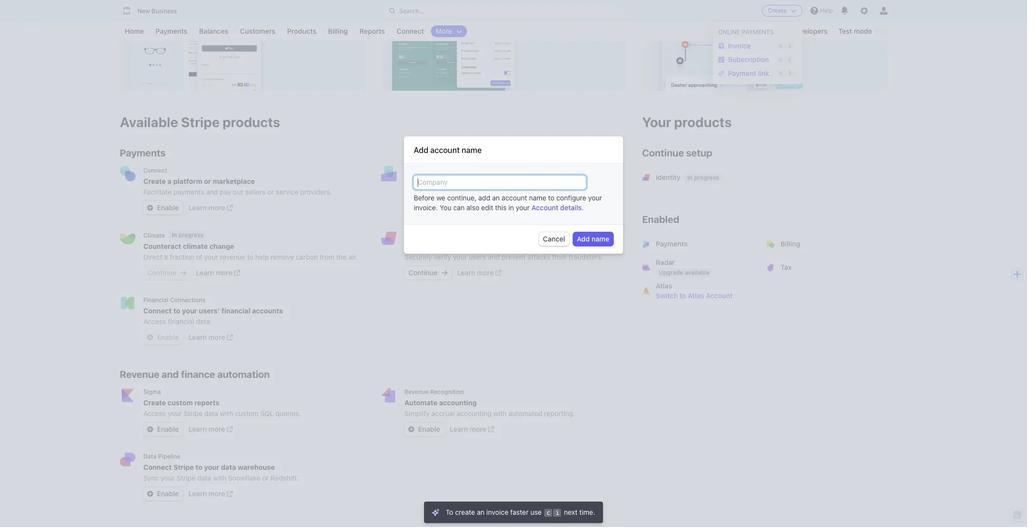 Task type: describe. For each thing, give the bounding box(es) containing it.
sellers
[[245, 188, 266, 196]]

redshift.
[[271, 474, 299, 482]]

new business button
[[120, 4, 187, 18]]

payments up add
[[464, 177, 498, 185]]

change
[[209, 242, 234, 250]]

c for payment link
[[780, 70, 783, 76]]

enable down simplify
[[418, 425, 440, 433]]

enabled
[[642, 214, 679, 225]]

create for payments
[[143, 177, 166, 185]]

edit
[[481, 204, 493, 212]]

access inside financial connections connect to your users' financial accounts access financial data.
[[143, 317, 166, 326]]

add name button
[[573, 233, 613, 246]]

your up verify
[[426, 242, 441, 250]]

learn more link for identity
[[457, 268, 502, 278]]

data.
[[196, 317, 212, 326]]

svg image for revenue
[[408, 427, 414, 432]]

learn more for person
[[450, 203, 486, 212]]

time.
[[579, 508, 595, 517]]

1 vertical spatial payments link
[[636, 232, 763, 256]]

2 vertical spatial and
[[162, 369, 179, 380]]

before we continue, add an account name to configure your invoice. you can also edit this in your
[[414, 194, 602, 212]]

mode
[[854, 27, 872, 35]]

your inside financial connections connect to your users' financial accounts access financial data.
[[182, 307, 197, 315]]

users'
[[199, 307, 220, 315]]

2 horizontal spatial progress
[[694, 174, 719, 181]]

enable for point
[[418, 203, 440, 212]]

subscription
[[728, 55, 769, 64]]

users
[[469, 253, 486, 261]]

stripe inside 'sigma create custom reports access your stripe data with custom sql queries.'
[[184, 409, 202, 418]]

svg image for connect stripe to your data warehouse
[[147, 491, 153, 497]]

queries.
[[276, 409, 301, 418]]

enable link for access your stripe data with custom sql queries.
[[143, 423, 183, 436]]

we
[[436, 194, 445, 202]]

enable button
[[143, 331, 183, 344]]

1 vertical spatial custom
[[235, 409, 259, 418]]

the
[[336, 253, 347, 261]]

0 vertical spatial or
[[204, 177, 211, 185]]

more for identity
[[477, 269, 494, 277]]

payments up invoice
[[742, 28, 774, 36]]

learn more for to
[[189, 333, 225, 341]]

add for add name
[[577, 235, 590, 243]]

simplify
[[405, 409, 430, 418]]

to inside the before we continue, add an account name to configure your invoice. you can also edit this in your
[[548, 194, 555, 202]]

in progress for verify your customers' identity securely verify your users and prevent attacks from fraudsters.
[[433, 231, 465, 239]]

access inside 'sigma create custom reports access your stripe data with custom sql queries.'
[[143, 409, 166, 418]]

available
[[685, 269, 710, 276]]

financial connections connect to your users' financial accounts access financial data.
[[143, 296, 283, 326]]

2 horizontal spatial in
[[687, 174, 693, 181]]

continue for continue button
[[147, 269, 176, 277]]

connect down search…
[[397, 27, 424, 35]]

sql
[[260, 409, 274, 418]]

svg image for verify
[[442, 270, 447, 276]]

s
[[788, 56, 791, 63]]

in for counteract climate change direct a fraction of your revenue to help remove carbon from the air.
[[172, 231, 177, 239]]

details
[[560, 204, 582, 212]]

invoice
[[728, 42, 751, 50]]

an inside the before we continue, add an account name to configure your invoice. you can also edit this in your
[[492, 194, 500, 202]]

2 horizontal spatial in progress
[[687, 174, 719, 181]]

customers'
[[443, 242, 481, 250]]

counteract climate change direct a fraction of your revenue to help remove carbon from the air.
[[143, 242, 358, 261]]

notifications image
[[841, 7, 849, 15]]

you
[[440, 204, 451, 212]]

terminal accept in-person payments extend stripe payments to your point of sale.
[[405, 167, 546, 196]]

direct
[[143, 253, 162, 261]]

progress for counteract climate change direct a fraction of your revenue to help remove carbon from the air.
[[179, 231, 204, 239]]

warehouse
[[238, 463, 275, 472]]

more for to
[[209, 333, 225, 341]]

learn more for reports
[[189, 425, 225, 433]]

learn more for platform
[[189, 203, 225, 212]]

learn more for direct
[[196, 269, 233, 277]]

more for platform
[[209, 203, 225, 212]]

more for stripe
[[209, 490, 225, 498]]

i for i
[[788, 43, 791, 49]]

c inside to create an invoice faster use c
[[547, 509, 550, 517]]

1 vertical spatial accounting
[[456, 409, 492, 418]]

0 vertical spatial payments link
[[151, 25, 192, 37]]

enable link for facilitate payments and pay out sellers or service providers.
[[143, 201, 183, 215]]

0 vertical spatial billing link
[[323, 25, 353, 37]]

automated
[[508, 409, 542, 418]]

svg image for create a platform or marketplace
[[147, 205, 153, 211]]

connect link
[[392, 25, 429, 37]]

business
[[152, 7, 177, 15]]

data
[[143, 453, 156, 460]]

before
[[414, 194, 435, 202]]

more
[[436, 27, 452, 35]]

c for invoice
[[779, 43, 783, 49]]

connect inside financial connections connect to your users' financial accounts access financial data.
[[143, 307, 172, 315]]

faster
[[510, 508, 529, 517]]

tax link
[[761, 256, 888, 279]]

0 horizontal spatial identity
[[405, 232, 426, 239]]

recognition
[[430, 388, 464, 396]]

add name
[[577, 235, 609, 243]]

out
[[233, 188, 243, 196]]

developers
[[791, 27, 828, 35]]

1 vertical spatial data
[[221, 463, 236, 472]]

upgrade
[[659, 269, 683, 276]]

securely
[[405, 253, 432, 261]]

continue button
[[143, 266, 190, 280]]

radar
[[656, 258, 675, 267]]

enable link for sync your stripe data with snowflake or redshift.
[[143, 487, 183, 501]]

prevent
[[502, 253, 526, 261]]

switch
[[656, 292, 678, 300]]

create button
[[762, 5, 803, 17]]

enable inside button
[[157, 333, 179, 341]]

2 vertical spatial data
[[197, 474, 211, 482]]

learn more for accounting
[[450, 425, 486, 433]]

learn for reports
[[189, 425, 207, 433]]

sigma create custom reports access your stripe data with custom sql queries.
[[143, 388, 301, 418]]

create for revenue and finance automation
[[143, 399, 166, 407]]

0 vertical spatial identity
[[656, 173, 681, 181]]

1 vertical spatial financial
[[168, 317, 194, 326]]

customers link
[[235, 25, 280, 37]]

l
[[788, 70, 792, 76]]

add
[[478, 194, 490, 202]]

also
[[467, 204, 479, 212]]

1 products from the left
[[223, 114, 280, 130]]

add account name
[[414, 146, 482, 155]]

payment link
[[728, 69, 769, 77]]

more for reports
[[209, 425, 225, 433]]

svg image for accept in-person payments
[[408, 205, 414, 211]]

continue link
[[405, 266, 451, 280]]

learn more link for to
[[189, 333, 233, 342]]

account details link
[[532, 204, 582, 212]]

financial
[[143, 296, 168, 304]]

continue setup
[[642, 147, 712, 158]]

enable link for simplify accrual accounting with automated reporting.
[[405, 423, 444, 436]]

in-
[[430, 177, 439, 185]]

your right in in the top of the page
[[516, 204, 530, 212]]

service
[[276, 188, 299, 196]]

0 vertical spatial billing
[[328, 27, 348, 35]]

learn more link for person
[[450, 203, 494, 213]]

0 vertical spatial accounting
[[439, 399, 477, 407]]

to inside terminal accept in-person payments extend stripe payments to your point of sale.
[[481, 188, 488, 196]]

0 horizontal spatial an
[[477, 508, 485, 517]]

reports link
[[355, 25, 390, 37]]

learn more link for accounting
[[450, 425, 494, 434]]

enable for stripe
[[157, 490, 179, 498]]

from inside 'counteract climate change direct a fraction of your revenue to help remove carbon from the air.'
[[320, 253, 334, 261]]

connect inside connect create a platform or marketplace facilitate payments and pay out sellers or service providers.
[[143, 167, 167, 174]]

available stripe products
[[120, 114, 280, 130]]

payment
[[728, 69, 756, 77]]

learn for to
[[189, 333, 207, 341]]

more for person
[[470, 203, 486, 212]]

connect create a platform or marketplace facilitate payments and pay out sellers or service providers.
[[143, 167, 332, 196]]

atlas switch to atlas account
[[656, 282, 733, 300]]

learn for platform
[[189, 203, 207, 212]]

2 vertical spatial payments
[[656, 240, 688, 248]]

reports
[[360, 27, 385, 35]]

configure
[[556, 194, 586, 202]]

to inside data pipeline connect stripe to your data warehouse sync your stripe data with snowflake or redshift.
[[196, 463, 202, 472]]

more for accounting
[[470, 425, 486, 433]]

use
[[530, 508, 542, 517]]

fraction
[[170, 253, 194, 261]]

payments up can
[[449, 188, 480, 196]]

revenue for revenue recognition automate accounting simplify accrual accounting with automated reporting.
[[405, 388, 429, 396]]

online payments
[[718, 28, 774, 36]]

your down customers'
[[453, 253, 467, 261]]

verify
[[434, 253, 451, 261]]



Task type: vqa. For each thing, say whether or not it's contained in the screenshot.


Task type: locate. For each thing, give the bounding box(es) containing it.
learn more
[[189, 203, 225, 212], [450, 203, 486, 212], [196, 269, 233, 277], [457, 269, 494, 277], [189, 333, 225, 341], [189, 425, 225, 433], [450, 425, 486, 433], [189, 490, 225, 498]]

enable link down extend
[[405, 201, 444, 215]]

name up account details link at right top
[[529, 194, 546, 202]]

2 vertical spatial name
[[592, 235, 609, 243]]

1 vertical spatial billing
[[781, 240, 800, 248]]

1 vertical spatial atlas
[[688, 292, 704, 300]]

more down 'sigma create custom reports access your stripe data with custom sql queries.'
[[209, 425, 225, 433]]

and inside connect create a platform or marketplace facilitate payments and pay out sellers or service providers.
[[206, 188, 218, 196]]

learn more down data pipeline connect stripe to your data warehouse sync your stripe data with snowflake or redshift.
[[189, 490, 225, 498]]

progress up climate
[[179, 231, 204, 239]]

payments inside connect create a platform or marketplace facilitate payments and pay out sellers or service providers.
[[173, 188, 204, 196]]

continue for continue link
[[408, 269, 438, 277]]

learn more down 'data.'
[[189, 333, 225, 341]]

data inside 'sigma create custom reports access your stripe data with custom sql queries.'
[[204, 409, 218, 418]]

enable link down facilitate
[[143, 201, 183, 215]]

learn more link down continue, on the top left of the page
[[450, 203, 494, 213]]

or inside data pipeline connect stripe to your data warehouse sync your stripe data with snowflake or redshift.
[[262, 474, 269, 482]]

0 horizontal spatial billing
[[328, 27, 348, 35]]

1 horizontal spatial custom
[[235, 409, 259, 418]]

0 horizontal spatial account
[[532, 204, 558, 212]]

data down "reports" at the left bottom of the page
[[204, 409, 218, 418]]

1 horizontal spatial revenue
[[405, 388, 429, 396]]

1 horizontal spatial of
[[523, 188, 530, 196]]

a up facilitate
[[168, 177, 172, 185]]

account down the available
[[706, 292, 733, 300]]

enable down financial
[[157, 333, 179, 341]]

learn for accounting
[[450, 425, 468, 433]]

add inside button
[[577, 235, 590, 243]]

i left next
[[555, 509, 559, 517]]

0 horizontal spatial in
[[172, 231, 177, 239]]

to inside financial connections connect to your users' financial accounts access financial data.
[[173, 307, 180, 315]]

accept
[[405, 177, 428, 185]]

1 vertical spatial and
[[488, 253, 500, 261]]

0 vertical spatial access
[[143, 317, 166, 326]]

1 horizontal spatial an
[[492, 194, 500, 202]]

a inside connect create a platform or marketplace facilitate payments and pay out sellers or service providers.
[[168, 177, 172, 185]]

with left sql
[[220, 409, 233, 418]]

account inside atlas switch to atlas account
[[706, 292, 733, 300]]

1 horizontal spatial progress
[[440, 231, 465, 239]]

learn more down "reports" at the left bottom of the page
[[189, 425, 225, 433]]

verify your customers' identity securely verify your users and prevent attacks from fraudsters.
[[405, 242, 603, 261]]

billing up tax
[[781, 240, 800, 248]]

0 vertical spatial financial
[[222, 307, 250, 315]]

svg image inside enable button
[[147, 335, 153, 340]]

svg image up data
[[147, 427, 153, 432]]

name inside the before we continue, add an account name to configure your invoice. you can also edit this in your
[[529, 194, 546, 202]]

billing link up tax
[[761, 232, 888, 256]]

create
[[768, 7, 787, 14], [143, 177, 166, 185], [143, 399, 166, 407]]

0 vertical spatial account
[[430, 146, 460, 155]]

c for subscription
[[779, 56, 783, 63]]

continue,
[[447, 194, 477, 202]]

point
[[505, 188, 521, 196]]

connect up sync
[[143, 463, 172, 472]]

0 vertical spatial atlas
[[656, 282, 672, 290]]

learn for stripe
[[189, 490, 207, 498]]

learn more down accrual
[[450, 425, 486, 433]]

0 horizontal spatial account
[[430, 146, 460, 155]]

svg image down facilitate
[[147, 205, 153, 211]]

1 from from the left
[[320, 253, 334, 261]]

connect up facilitate
[[143, 167, 167, 174]]

enable for out
[[157, 203, 179, 212]]

with inside 'sigma create custom reports access your stripe data with custom sql queries.'
[[220, 409, 233, 418]]

0 vertical spatial an
[[492, 194, 500, 202]]

enable down sync
[[157, 490, 179, 498]]

0 horizontal spatial continue
[[147, 269, 176, 277]]

atlas down the available
[[688, 292, 704, 300]]

i inside i next time.
[[555, 509, 559, 517]]

payments link up the available
[[636, 232, 763, 256]]

learn
[[189, 203, 207, 212], [450, 203, 468, 212], [196, 269, 214, 277], [457, 269, 475, 277], [189, 333, 207, 341], [189, 425, 207, 433], [450, 425, 468, 433], [189, 490, 207, 498]]

from inside verify your customers' identity securely verify your users and prevent attacks from fraudsters.
[[552, 253, 567, 261]]

setup
[[686, 147, 712, 158]]

1 vertical spatial name
[[529, 194, 546, 202]]

learn down 'data.'
[[189, 333, 207, 341]]

payments link
[[151, 25, 192, 37], [636, 232, 763, 256]]

your down change
[[204, 253, 218, 261]]

invoice
[[486, 508, 509, 517]]

data left snowflake
[[197, 474, 211, 482]]

1 horizontal spatial account
[[706, 292, 733, 300]]

2 horizontal spatial and
[[488, 253, 500, 261]]

0 vertical spatial add
[[414, 146, 428, 155]]

an up this
[[492, 194, 500, 202]]

platform
[[173, 177, 202, 185]]

learn more down users
[[457, 269, 494, 277]]

2 horizontal spatial svg image
[[442, 270, 447, 276]]

revenue inside revenue recognition automate accounting simplify accrual accounting with automated reporting.
[[405, 388, 429, 396]]

name inside button
[[592, 235, 609, 243]]

0 vertical spatial custom
[[168, 399, 193, 407]]

more down revenue
[[216, 269, 233, 277]]

0 horizontal spatial svg image
[[180, 270, 186, 276]]

1 vertical spatial account
[[706, 292, 733, 300]]

an
[[492, 194, 500, 202], [477, 508, 485, 517]]

1 horizontal spatial identity
[[656, 173, 681, 181]]

your
[[490, 188, 504, 196], [588, 194, 602, 202], [516, 204, 530, 212], [426, 242, 441, 250], [204, 253, 218, 261], [453, 253, 467, 261], [182, 307, 197, 315], [168, 409, 182, 418], [204, 463, 219, 472], [161, 474, 175, 482]]

1 horizontal spatial atlas
[[688, 292, 704, 300]]

learn more link down revenue
[[196, 268, 240, 278]]

of down climate
[[196, 253, 202, 261]]

0 vertical spatial and
[[206, 188, 218, 196]]

learn more link for reports
[[189, 425, 233, 434]]

name
[[462, 146, 482, 155], [529, 194, 546, 202], [592, 235, 609, 243]]

1 vertical spatial add
[[577, 235, 590, 243]]

learn more link down data pipeline connect stripe to your data warehouse sync your stripe data with snowflake or redshift.
[[189, 489, 233, 499]]

financial
[[222, 307, 250, 315], [168, 317, 194, 326]]

0 vertical spatial of
[[523, 188, 530, 196]]

your right configure at the right top
[[588, 194, 602, 202]]

to create an invoice faster use c
[[446, 508, 550, 517]]

data pipeline connect stripe to your data warehouse sync your stripe data with snowflake or redshift.
[[143, 453, 299, 482]]

0 vertical spatial i
[[788, 43, 791, 49]]

account up person
[[430, 146, 460, 155]]

a inside 'counteract climate change direct a fraction of your revenue to help remove carbon from the air.'
[[164, 253, 168, 261]]

to inside atlas switch to atlas account
[[680, 292, 686, 300]]

1 horizontal spatial billing
[[781, 240, 800, 248]]

continue inside button
[[147, 269, 176, 277]]

learn more link for direct
[[196, 268, 240, 278]]

enable link up pipeline
[[143, 423, 183, 436]]

i for i next time.
[[555, 509, 559, 517]]

learn for identity
[[457, 269, 475, 277]]

more down revenue recognition automate accounting simplify accrual accounting with automated reporting. at the bottom
[[470, 425, 486, 433]]

climate
[[183, 242, 208, 250]]

create inside 'sigma create custom reports access your stripe data with custom sql queries.'
[[143, 399, 166, 407]]

in down setup
[[687, 174, 693, 181]]

identity
[[483, 242, 509, 250]]

a
[[168, 177, 172, 185], [164, 253, 168, 261]]

billing left reports at the top left
[[328, 27, 348, 35]]

payments down available
[[120, 147, 166, 158]]

automation
[[217, 369, 270, 380]]

0 horizontal spatial payments link
[[151, 25, 192, 37]]

home
[[125, 27, 144, 35]]

0 horizontal spatial of
[[196, 253, 202, 261]]

1 access from the top
[[143, 317, 166, 326]]

pipeline
[[158, 453, 181, 460]]

learn more link
[[189, 203, 233, 213], [450, 203, 494, 213], [196, 268, 240, 278], [457, 268, 502, 278], [189, 333, 233, 342], [189, 425, 233, 434], [450, 425, 494, 434], [189, 489, 233, 499]]

0 vertical spatial name
[[462, 146, 482, 155]]

0 horizontal spatial name
[[462, 146, 482, 155]]

enable for sql
[[157, 425, 179, 433]]

payments down the platform at the left top of the page
[[173, 188, 204, 196]]

in progress down setup
[[687, 174, 719, 181]]

new business
[[137, 7, 177, 15]]

identity down the continue setup
[[656, 173, 681, 181]]

1 horizontal spatial from
[[552, 253, 567, 261]]

in progress for counteract climate change direct a fraction of your revenue to help remove carbon from the air.
[[172, 231, 204, 239]]

Company text field
[[414, 176, 586, 189]]

svg image down verify
[[442, 270, 447, 276]]

financial down connections
[[168, 317, 194, 326]]

more for direct
[[216, 269, 233, 277]]

from down cancel button
[[552, 253, 567, 261]]

1 vertical spatial an
[[477, 508, 485, 517]]

learn for person
[[450, 203, 468, 212]]

add up terminal
[[414, 146, 428, 155]]

account down sale.
[[532, 204, 558, 212]]

terminal
[[405, 167, 429, 174]]

your left the warehouse
[[204, 463, 219, 472]]

learn more link down 'data.'
[[189, 333, 233, 342]]

0 horizontal spatial billing link
[[323, 25, 353, 37]]

automate
[[405, 399, 437, 407]]

learn more link down revenue recognition automate accounting simplify accrual accounting with automated reporting. at the bottom
[[450, 425, 494, 434]]

payments
[[742, 28, 774, 36], [464, 177, 498, 185], [173, 188, 204, 196], [449, 188, 480, 196]]

learn more for stripe
[[189, 490, 225, 498]]

0 vertical spatial revenue
[[120, 369, 159, 380]]

2 products from the left
[[674, 114, 732, 130]]

0 horizontal spatial financial
[[168, 317, 194, 326]]

verify
[[405, 242, 425, 250]]

svg image inside continue button
[[180, 270, 186, 276]]

or
[[204, 177, 211, 185], [267, 188, 274, 196], [262, 474, 269, 482]]

.
[[582, 204, 584, 212]]

create down sigma
[[143, 399, 166, 407]]

c
[[779, 43, 783, 49], [779, 56, 783, 63], [780, 70, 783, 76], [547, 509, 550, 517]]

your up pipeline
[[168, 409, 182, 418]]

your up this
[[490, 188, 504, 196]]

1 horizontal spatial add
[[577, 235, 590, 243]]

1 horizontal spatial financial
[[222, 307, 250, 315]]

2 vertical spatial or
[[262, 474, 269, 482]]

balances link
[[194, 25, 233, 37]]

and inside verify your customers' identity securely verify your users and prevent attacks from fraudsters.
[[488, 253, 500, 261]]

of
[[523, 188, 530, 196], [196, 253, 202, 261]]

finance
[[181, 369, 215, 380]]

radar upgrade available
[[656, 258, 710, 276]]

tax
[[781, 263, 792, 271]]

2 horizontal spatial name
[[592, 235, 609, 243]]

0 horizontal spatial progress
[[179, 231, 204, 239]]

enable up pipeline
[[157, 425, 179, 433]]

2 vertical spatial create
[[143, 399, 166, 407]]

1 horizontal spatial and
[[206, 188, 218, 196]]

name up fraudsters.
[[592, 235, 609, 243]]

0 vertical spatial data
[[204, 409, 218, 418]]

in for verify your customers' identity securely verify your users and prevent attacks from fraudsters.
[[433, 231, 438, 239]]

1 horizontal spatial i
[[788, 43, 791, 49]]

home link
[[120, 25, 149, 37]]

revenue up automate
[[405, 388, 429, 396]]

carbon
[[296, 253, 318, 261]]

billing link left reports link
[[323, 25, 353, 37]]

0 vertical spatial payments
[[156, 27, 187, 35]]

0 horizontal spatial revenue
[[120, 369, 159, 380]]

create inside connect create a platform or marketplace facilitate payments and pay out sellers or service providers.
[[143, 177, 166, 185]]

and down 'identity'
[[488, 253, 500, 261]]

of inside 'counteract climate change direct a fraction of your revenue to help remove carbon from the air.'
[[196, 253, 202, 261]]

enable link down simplify
[[405, 423, 444, 436]]

learn more link for platform
[[189, 203, 233, 213]]

0 horizontal spatial atlas
[[656, 282, 672, 290]]

1 vertical spatial or
[[267, 188, 274, 196]]

0 vertical spatial a
[[168, 177, 172, 185]]

Search… search field
[[384, 5, 624, 17]]

facilitate
[[143, 188, 172, 196]]

svg image for create custom reports
[[147, 427, 153, 432]]

sale.
[[532, 188, 546, 196]]

payments up radar
[[656, 240, 688, 248]]

0 horizontal spatial add
[[414, 146, 428, 155]]

learn more link for stripe
[[189, 489, 233, 499]]

0 horizontal spatial in progress
[[172, 231, 204, 239]]

connections
[[170, 296, 206, 304]]

learn more for identity
[[457, 269, 494, 277]]

1 horizontal spatial in progress
[[433, 231, 465, 239]]

access down sigma
[[143, 409, 166, 418]]

person
[[439, 177, 463, 185]]

with inside revenue recognition automate accounting simplify accrual accounting with automated reporting.
[[493, 409, 507, 418]]

to
[[446, 508, 453, 517]]

your products
[[642, 114, 732, 130]]

products
[[287, 27, 316, 35]]

1 vertical spatial of
[[196, 253, 202, 261]]

1 vertical spatial billing link
[[761, 232, 888, 256]]

and for users
[[488, 253, 500, 261]]

1 vertical spatial a
[[164, 253, 168, 261]]

in up verify
[[433, 231, 438, 239]]

cancel button
[[539, 233, 569, 246]]

available
[[120, 114, 178, 130]]

revenue
[[120, 369, 159, 380], [405, 388, 429, 396]]

add for add account name
[[414, 146, 428, 155]]

learn down the platform at the left top of the page
[[189, 203, 207, 212]]

revenue for revenue and finance automation
[[120, 369, 159, 380]]

1 vertical spatial revenue
[[405, 388, 429, 396]]

1 horizontal spatial svg image
[[408, 427, 414, 432]]

1 vertical spatial create
[[143, 177, 166, 185]]

learn more down revenue
[[196, 269, 233, 277]]

learn more down continue, on the top left of the page
[[450, 203, 486, 212]]

create inside button
[[768, 7, 787, 14]]

account
[[532, 204, 558, 212], [706, 292, 733, 300]]

online
[[718, 28, 740, 36]]

svg image down financial
[[147, 335, 153, 340]]

connect inside data pipeline connect stripe to your data warehouse sync your stripe data with snowflake or redshift.
[[143, 463, 172, 472]]

svg image inside continue link
[[442, 270, 447, 276]]

payments down business
[[156, 27, 187, 35]]

help
[[255, 253, 269, 261]]

learn down continue, on the top left of the page
[[450, 203, 468, 212]]

revenue and finance automation
[[120, 369, 270, 380]]

svg image
[[147, 205, 153, 211], [408, 205, 414, 211], [147, 335, 153, 340], [147, 427, 153, 432], [147, 491, 153, 497]]

2 access from the top
[[143, 409, 166, 418]]

1 vertical spatial identity
[[405, 232, 426, 239]]

revenue recognition automate accounting simplify accrual accounting with automated reporting.
[[405, 388, 575, 418]]

fraudsters.
[[569, 253, 603, 261]]

account up in in the top of the page
[[502, 194, 527, 202]]

0 horizontal spatial products
[[223, 114, 280, 130]]

your inside 'counteract climate change direct a fraction of your revenue to help remove carbon from the air.'
[[204, 253, 218, 261]]

progress for verify your customers' identity securely verify your users and prevent attacks from fraudsters.
[[440, 231, 465, 239]]

0 horizontal spatial custom
[[168, 399, 193, 407]]

in progress up climate
[[172, 231, 204, 239]]

enable
[[157, 203, 179, 212], [418, 203, 440, 212], [157, 333, 179, 341], [157, 425, 179, 433], [418, 425, 440, 433], [157, 490, 179, 498]]

reports
[[194, 399, 219, 407]]

with inside data pipeline connect stripe to your data warehouse sync your stripe data with snowflake or redshift.
[[213, 474, 226, 482]]

stripe inside terminal accept in-person payments extend stripe payments to your point of sale.
[[428, 188, 447, 196]]

0 horizontal spatial from
[[320, 253, 334, 261]]

learn for direct
[[196, 269, 214, 277]]

1 horizontal spatial payments link
[[636, 232, 763, 256]]

or right the platform at the left top of the page
[[204, 177, 211, 185]]

1 horizontal spatial in
[[433, 231, 438, 239]]

financial right users'
[[222, 307, 250, 315]]

svg image
[[180, 270, 186, 276], [442, 270, 447, 276], [408, 427, 414, 432]]

next
[[564, 508, 578, 517]]

access up enable button
[[143, 317, 166, 326]]

to inside 'counteract climate change direct a fraction of your revenue to help remove carbon from the air.'
[[247, 253, 253, 261]]

enable link for extend stripe payments to your point of sale.
[[405, 201, 444, 215]]

your right sync
[[161, 474, 175, 482]]

account inside the before we continue, add an account name to configure your invoice. you can also edit this in your
[[502, 194, 527, 202]]

custom left sql
[[235, 409, 259, 418]]

your inside 'sigma create custom reports access your stripe data with custom sql queries.'
[[168, 409, 182, 418]]

cancel
[[543, 235, 565, 243]]

learn down "reports" at the left bottom of the page
[[189, 425, 207, 433]]

more button
[[431, 25, 467, 37]]

more down data pipeline connect stripe to your data warehouse sync your stripe data with snowflake or redshift.
[[209, 490, 225, 498]]

enable down before
[[418, 203, 440, 212]]

0 vertical spatial account
[[532, 204, 558, 212]]

in progress up customers'
[[433, 231, 465, 239]]

create
[[455, 508, 475, 517]]

data up snowflake
[[221, 463, 236, 472]]

0 horizontal spatial and
[[162, 369, 179, 380]]

link
[[758, 69, 769, 77]]

reporting.
[[544, 409, 575, 418]]

from left the on the left top
[[320, 253, 334, 261]]

products
[[223, 114, 280, 130], [674, 114, 732, 130]]

with
[[220, 409, 233, 418], [493, 409, 507, 418], [213, 474, 226, 482]]

continue down your
[[642, 147, 684, 158]]

create up facilitate
[[143, 177, 166, 185]]

i next time.
[[555, 508, 595, 517]]

2 from from the left
[[552, 253, 567, 261]]

an right create
[[477, 508, 485, 517]]

1 horizontal spatial products
[[674, 114, 732, 130]]

0 horizontal spatial i
[[555, 509, 559, 517]]

identity
[[656, 173, 681, 181], [405, 232, 426, 239]]

search…
[[399, 7, 424, 14]]

and left the finance
[[162, 369, 179, 380]]

snowflake
[[228, 474, 260, 482]]

pay
[[220, 188, 231, 196]]

custom left "reports" at the left bottom of the page
[[168, 399, 193, 407]]

accounting right accrual
[[456, 409, 492, 418]]

svg image down sync
[[147, 491, 153, 497]]

1 vertical spatial i
[[555, 509, 559, 517]]

1 vertical spatial account
[[502, 194, 527, 202]]

atlas
[[656, 282, 672, 290], [688, 292, 704, 300]]

svg image down before
[[408, 205, 414, 211]]

2 horizontal spatial continue
[[642, 147, 684, 158]]

continue down direct
[[147, 269, 176, 277]]

add up fraudsters.
[[577, 235, 590, 243]]

payments link down business
[[151, 25, 192, 37]]

in up counteract
[[172, 231, 177, 239]]

1 horizontal spatial name
[[529, 194, 546, 202]]

learn more link down "reports" at the left bottom of the page
[[189, 425, 233, 434]]

and for payments
[[206, 188, 218, 196]]

1 horizontal spatial continue
[[408, 269, 438, 277]]

in
[[508, 204, 514, 212]]

sigma
[[143, 388, 161, 396]]

1 vertical spatial payments
[[120, 147, 166, 158]]

air.
[[348, 253, 358, 261]]

your inside terminal accept in-person payments extend stripe payments to your point of sale.
[[490, 188, 504, 196]]

of inside terminal accept in-person payments extend stripe payments to your point of sale.
[[523, 188, 530, 196]]

more down "pay" at the top left of page
[[209, 203, 225, 212]]



